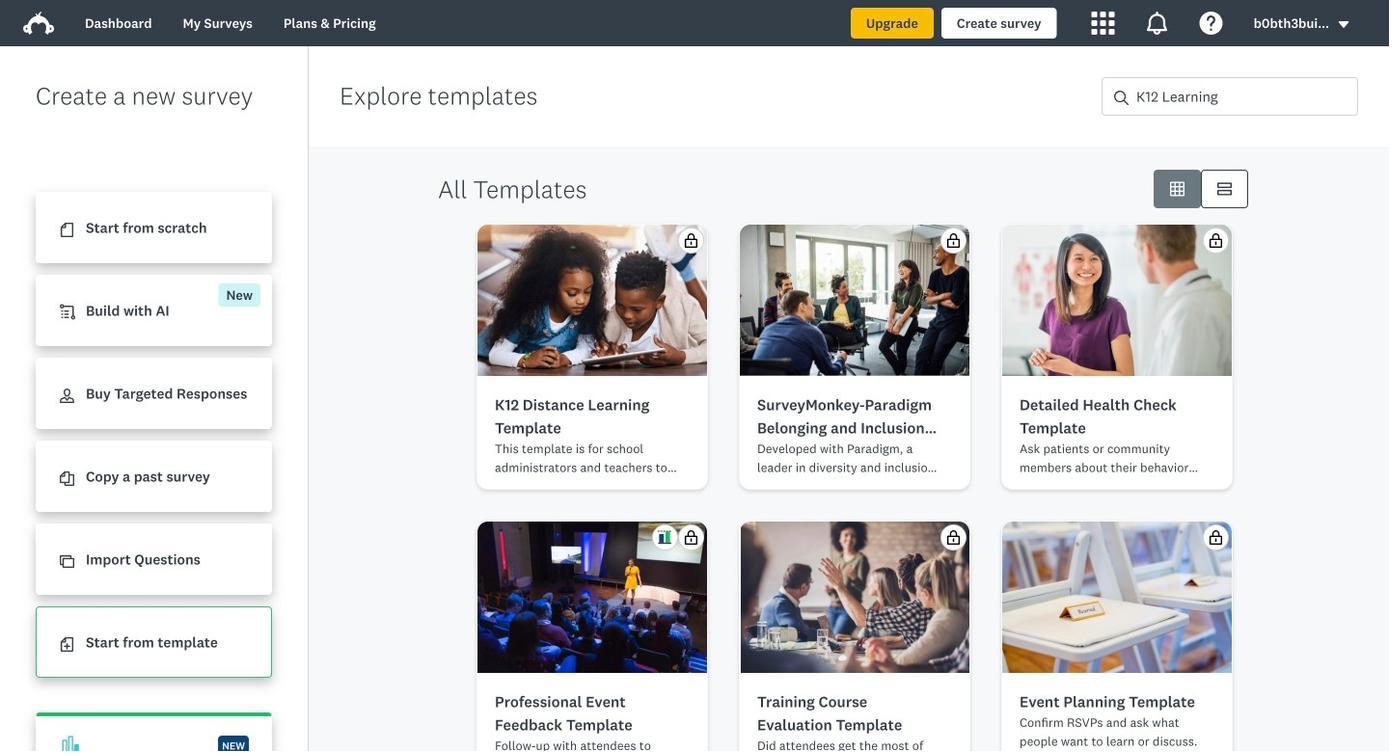 Task type: vqa. For each thing, say whether or not it's contained in the screenshot.
radio
no



Task type: describe. For each thing, give the bounding box(es) containing it.
user image
[[60, 389, 74, 403]]

documentplus image
[[60, 638, 74, 652]]

lock image for 'detailed health check template' image
[[1209, 233, 1223, 248]]

event planning template image
[[1002, 522, 1232, 673]]

lock image for surveymonkey-paradigm belonging and inclusion template image on the right
[[946, 233, 961, 248]]

k12 distance learning template image
[[477, 225, 708, 376]]

1 brand logo image from the top
[[23, 8, 54, 39]]

textboxmultiple image
[[1217, 182, 1232, 196]]

grid image
[[1170, 182, 1185, 196]]

help icon image
[[1200, 12, 1223, 35]]

Search templates field
[[1129, 78, 1357, 115]]

search image
[[1114, 91, 1129, 105]]



Task type: locate. For each thing, give the bounding box(es) containing it.
surveymonkey-paradigm belonging and inclusion template image
[[740, 225, 970, 376]]

documentclone image
[[60, 472, 74, 486]]

products icon image
[[1092, 12, 1115, 35], [1092, 12, 1115, 35]]

lock image
[[684, 233, 698, 248], [946, 233, 961, 248], [1209, 233, 1223, 248], [946, 531, 961, 545]]

lock image for training course evaluation template image
[[946, 531, 961, 545]]

0 horizontal spatial lock image
[[684, 531, 698, 545]]

2 brand logo image from the top
[[23, 12, 54, 35]]

lock image
[[684, 531, 698, 545], [1209, 531, 1223, 545]]

training course evaluation template image
[[740, 522, 970, 673]]

brand logo image
[[23, 8, 54, 39], [23, 12, 54, 35]]

2 lock image from the left
[[1209, 531, 1223, 545]]

document image
[[60, 223, 74, 238]]

detailed health check template image
[[1002, 225, 1232, 376]]

professional event feedback template image
[[478, 522, 707, 673]]

1 horizontal spatial lock image
[[1209, 531, 1223, 545]]

clone image
[[60, 555, 74, 569]]

dropdown arrow icon image
[[1337, 18, 1351, 31], [1339, 21, 1349, 28]]

lock image for k12 distance learning template image
[[684, 233, 698, 248]]

notification center icon image
[[1146, 12, 1169, 35]]

1 lock image from the left
[[684, 531, 698, 545]]



